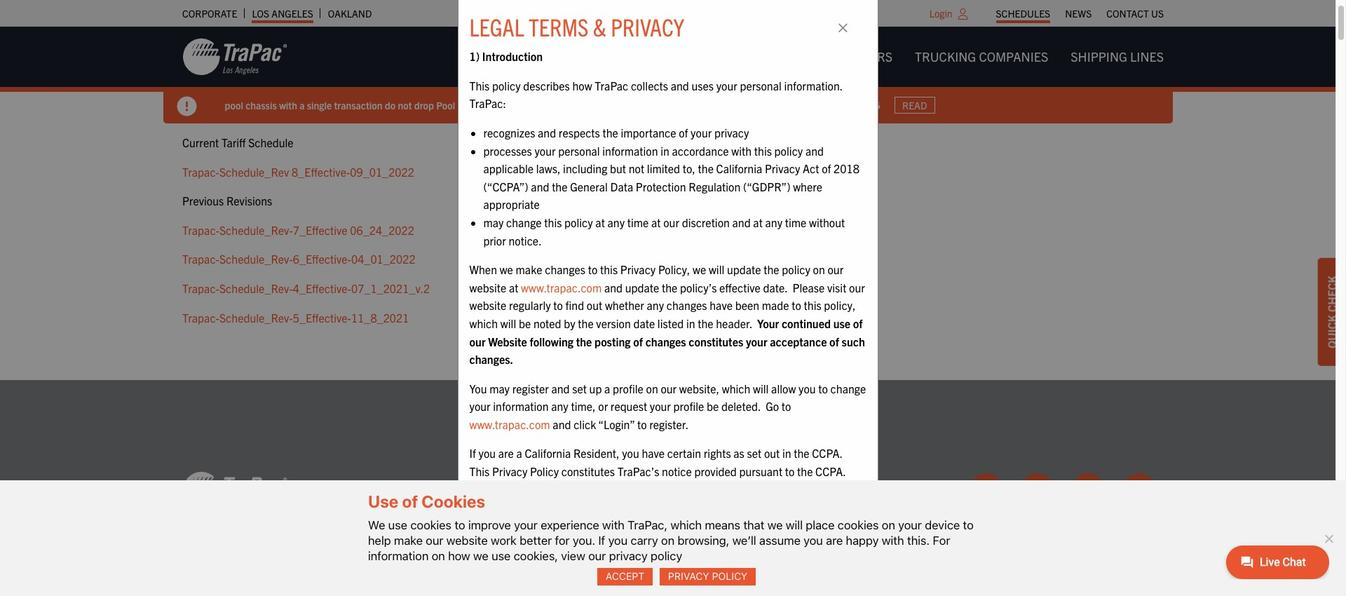 Task type: vqa. For each thing, say whether or not it's contained in the screenshot.
the contact us link
yes



Task type: locate. For each thing, give the bounding box(es) containing it.
main content
[[168, 134, 1178, 338]]

0 horizontal spatial chassis
[[246, 99, 277, 111]]

ccpa inside the ccpa defines "personal information" as information that identifies, relates to, or could reasonably be linked directly or indirectly with a particular california resident. the ccpa, however, does not apply to certain information or uses of certain information.
[[807, 518, 834, 532]]

3 trapac- from the top
[[182, 252, 219, 266]]

and right register at the bottom of the page
[[551, 381, 570, 395]]

1 horizontal spatial which
[[671, 518, 702, 532]]

1 vertical spatial uses
[[761, 572, 783, 586]]

under
[[637, 99, 662, 111], [513, 500, 541, 514]]

04_01_2022
[[351, 252, 416, 266]]

which up browsing,
[[671, 518, 702, 532]]

policy inside when we make changes to this privacy policy, we will update the policy on our website at
[[782, 262, 811, 276]]

not inside banner
[[398, 99, 412, 111]]

menu bar inside banner
[[786, 43, 1175, 71]]

and up harry in the bottom of the page
[[553, 417, 571, 431]]

california
[[716, 161, 762, 175], [525, 446, 571, 460], [750, 554, 796, 568]]

any inside please visit our website regularly to find out whether any changes have been made to this policy, which will be noted by the version date listed in the header.
[[647, 298, 664, 312]]

2 time from the left
[[785, 215, 807, 229]]

light image
[[958, 8, 968, 20]]

where
[[793, 179, 823, 193]]

menu bar
[[989, 4, 1171, 23], [786, 43, 1175, 71]]

release
[[698, 99, 729, 111]]

accept
[[606, 570, 645, 582]]

california inside "recognizes and respects the importance of your privacy processes your personal information in accordance with this policy and applicable laws, including but not limited to, the california privacy act of 2018 ("ccpa") and the general data protection regulation ("gdpr") where appropriate may change this policy at any time at our discretion and at any time without prior notice."
[[716, 161, 762, 175]]

trapac
[[595, 78, 628, 92]]

those
[[787, 482, 814, 496]]

at inside when we make changes to this privacy policy, we will update the policy on our website at
[[509, 280, 518, 294]]

0 horizontal spatial los
[[252, 7, 269, 20]]

schedule_rev- for 4_effective-
[[219, 281, 293, 295]]

make right help
[[394, 533, 423, 547]]

1 horizontal spatial cookies
[[838, 518, 879, 532]]

1 vertical spatial this
[[469, 464, 490, 478]]

california up regulation
[[716, 161, 762, 175]]

blvd
[[627, 438, 648, 452]]

in inside "recognizes and respects the importance of your privacy processes your personal information in accordance with this policy and applicable laws, including but not limited to, the california privacy act of 2018 ("ccpa") and the general data protection regulation ("gdpr") where appropriate may change this policy at any time at our discretion and at any time without prior notice."
[[661, 143, 670, 157]]

and up "place" at the bottom of page
[[821, 500, 840, 514]]

and left other
[[592, 500, 610, 514]]

any left time,
[[551, 399, 569, 413]]

make inside when we make changes to this privacy policy, we will update the policy on our website at
[[516, 262, 542, 276]]

1 vertical spatial have
[[642, 446, 665, 460]]

0 vertical spatial menu bar
[[989, 4, 1171, 23]]

- left exit
[[522, 99, 526, 111]]

0 vertical spatial applicable
[[483, 161, 534, 175]]

and up laws.
[[701, 482, 719, 496]]

schedule_rev- down trapac-schedule_rev-4_effective-07_1_2021_v.2 link
[[219, 310, 293, 324]]

your up release
[[716, 78, 738, 92]]

importance
[[621, 125, 676, 140]]

other
[[613, 500, 638, 514]]

1 vertical spatial under
[[513, 500, 541, 514]]

constitutes down resident, at the left of the page
[[561, 464, 615, 478]]

our right visit
[[849, 280, 865, 294]]

website inside use of cookies we use cookies to improve your experience with trapac, which means that we will place cookies on your device to help make our website work better for you. if you carry on browsing, we'll assume you are happy with this. for information on how we use cookies, view our privacy policy
[[447, 533, 488, 547]]

quick
[[1325, 315, 1339, 348]]

legal
[[469, 11, 524, 41]]

changes down listed
[[646, 334, 686, 348]]

3 schedule_rev- from the top
[[219, 281, 293, 295]]

1 vertical spatial intended
[[761, 500, 804, 514]]

by left law.
[[748, 518, 759, 532]]

in inside please visit our website regularly to find out whether any changes have been made to this policy, which will be noted by the version date listed in the header.
[[686, 316, 695, 330]]

listed
[[658, 316, 684, 330]]

port
[[510, 527, 530, 541]]

angeles left oakland link
[[272, 7, 313, 20]]

1 horizontal spatial pool
[[582, 99, 601, 111]]

4 schedule_rev- from the top
[[219, 310, 293, 324]]

0 vertical spatial information.
[[784, 78, 843, 92]]

1 horizontal spatial by
[[748, 518, 759, 532]]

1 horizontal spatial as
[[734, 446, 745, 460]]

2 vertical spatial to,
[[799, 536, 812, 550]]

2 this from the top
[[469, 464, 490, 478]]

los angeles left oakland link
[[252, 7, 313, 20]]

rights right those in the bottom of the page
[[816, 482, 844, 496]]

certain down register.
[[667, 446, 701, 460]]

1 vertical spatial by
[[748, 518, 759, 532]]

0 vertical spatial this
[[469, 78, 490, 92]]

are down "place" at the bottom of page
[[826, 533, 843, 547]]

0 horizontal spatial which
[[469, 316, 498, 330]]

1 vertical spatial may
[[490, 381, 510, 395]]

136-
[[545, 456, 568, 470]]

2 vertical spatial be
[[525, 554, 537, 568]]

0 horizontal spatial applicable
[[483, 161, 534, 175]]

afford
[[491, 518, 519, 532]]

0 horizontal spatial if
[[469, 446, 476, 460]]

in up the limited
[[661, 143, 670, 157]]

collects
[[631, 78, 668, 92]]

0 vertical spatial rights
[[704, 446, 731, 460]]

set left the up
[[572, 381, 587, 395]]

0 horizontal spatial out
[[587, 298, 603, 312]]

2 horizontal spatial chassis
[[603, 99, 634, 111]]

our left 'discretion'
[[664, 215, 679, 229]]

not down "directly"
[[595, 572, 611, 586]]

our left website,
[[661, 381, 677, 395]]

www.trapac.com link
[[521, 280, 602, 294], [469, 417, 550, 431]]

introduction
[[482, 49, 543, 63]]

0 horizontal spatial how
[[448, 549, 470, 563]]

0 vertical spatial constitutes
[[689, 334, 743, 348]]

1 horizontal spatial are
[[826, 533, 843, 547]]

2 pool from the left
[[582, 99, 601, 111]]

uses inside the ccpa defines "personal information" as information that identifies, relates to, or could reasonably be linked directly or indirectly with a particular california resident. the ccpa, however, does not apply to certain information or uses of certain information.
[[761, 572, 783, 586]]

1 vertical spatial rights
[[816, 482, 844, 496]]

0 vertical spatial website
[[469, 280, 506, 294]]

be inside please visit our website regularly to find out whether any changes have been made to this policy, which will be noted by the version date listed in the header.
[[519, 316, 531, 330]]

schedule_rev- up trapac-schedule_rev-5_effective-11_8_2021
[[219, 281, 293, 295]]

0 vertical spatial out
[[587, 298, 603, 312]]

privacy up "accept"
[[609, 549, 648, 563]]

5 trapac- from the top
[[182, 310, 219, 324]]

header.
[[716, 316, 752, 330]]

on inside you may register and set up a profile on our website, which will allow you to change your information any time, or request your profile be deleted.
[[646, 381, 658, 395]]

1 horizontal spatial chassis
[[457, 99, 489, 111]]

which inside you may register and set up a profile on our website, which will allow you to change your information any time, or request your profile be deleted.
[[722, 381, 751, 395]]

policy
[[492, 78, 521, 92], [775, 143, 803, 157], [565, 215, 593, 229], [782, 262, 811, 276], [651, 549, 682, 563]]

law.
[[762, 518, 781, 532]]

by
[[564, 316, 575, 330], [748, 518, 759, 532]]

not down acknowledge at the bottom right
[[742, 500, 758, 514]]

personal inside "recognizes and respects the importance of your privacy processes your personal information in accordance with this policy and applicable laws, including but not limited to, the california privacy act of 2018 ("ccpa") and the general data protection regulation ("gdpr") where appropriate may change this policy at any time at our discretion and at any time without prior notice."
[[558, 143, 600, 157]]

ccpa,
[[490, 572, 521, 586]]

1 horizontal spatial does
[[842, 500, 865, 514]]

to up continued
[[792, 298, 801, 312]]

contact us
[[1107, 7, 1164, 20]]

any inside you may register and set up a profile on our website, which will allow you to change your information any time, or request your profile be deleted.
[[551, 399, 569, 413]]

changes inside please visit our website regularly to find out whether any changes have been made to this policy, which will be noted by the version date listed in the header.
[[667, 298, 707, 312]]

privacy policy link
[[660, 568, 756, 586]]

1 horizontal spatial is
[[732, 500, 740, 514]]

applicable down processes
[[483, 161, 534, 175]]

with down browsing,
[[670, 554, 690, 568]]

as
[[734, 446, 745, 460], [620, 536, 631, 550]]

ccpa.
[[812, 446, 842, 460], [816, 464, 846, 478]]

0 vertical spatial the
[[786, 518, 804, 532]]

3 chassis from the left
[[603, 99, 634, 111]]

1 vertical spatial be
[[707, 399, 719, 413]]

1 horizontal spatial the
[[786, 518, 804, 532]]

to right 'allow'
[[819, 381, 828, 395]]

however,
[[524, 572, 567, 586]]

4 trapac- from the top
[[182, 281, 219, 295]]

ca
[[570, 474, 584, 488]]

1 horizontal spatial change
[[831, 381, 866, 395]]

1 vertical spatial ccpa.
[[816, 464, 846, 478]]

1 vertical spatial privacy
[[609, 549, 648, 563]]

does inside the ccpa defines "personal information" as information that identifies, relates to, or could reasonably be linked directly or indirectly with a particular california resident. the ccpa, however, does not apply to certain information or uses of certain information.
[[569, 572, 592, 586]]

constitutes inside this privacy policy constitutes trapac's notice provided pursuant to the ccpa. this privacy policy is intended to provide notice and acknowledge those rights afforded under the ccpa and other applicable laws.
[[561, 464, 615, 478]]

without
[[809, 215, 845, 229]]

2704
[[562, 527, 588, 541]]

0 vertical spatial california
[[716, 161, 762, 175]]

and inside "this policy describes how trapac collects and uses your personal information. trapac:"
[[671, 78, 689, 92]]

go
[[766, 399, 779, 413]]

us
[[1151, 7, 1164, 20]]

appropriate
[[483, 197, 540, 211]]

- right number on the top right
[[766, 99, 770, 111]]

2 horizontal spatial use
[[834, 316, 851, 330]]

6_effective-
[[293, 252, 351, 266]]

los angeles up we
[[363, 483, 435, 497]]

2 vertical spatial website
[[447, 533, 488, 547]]

1 vertical spatial applicable
[[641, 500, 691, 514]]

relates
[[764, 536, 796, 550]]

1 vertical spatial ccpa
[[807, 518, 834, 532]]

if inside use of cookies we use cookies to improve your experience with trapac, which means that we will place cookies on your device to help make our website work better for you. if you carry on browsing, we'll assume you are happy with this. for information on how we use cookies, view our privacy policy
[[598, 533, 605, 547]]

and up relative
[[671, 78, 689, 92]]

los up we
[[363, 483, 383, 497]]

0 horizontal spatial by
[[564, 316, 575, 330]]

1 time from the left
[[627, 215, 649, 229]]

2 / from the left
[[845, 99, 848, 111]]

of up accordance
[[679, 125, 688, 140]]

time left 'without'
[[785, 215, 807, 229]]

limited
[[647, 161, 680, 175]]

0 vertical spatial uses
[[692, 78, 714, 92]]

if left 630
[[469, 446, 476, 460]]

0 vertical spatial under
[[637, 99, 662, 111]]

berths
[[510, 456, 542, 470]]

relative
[[664, 99, 696, 111]]

0 horizontal spatial intended
[[572, 482, 615, 496]]

does up happy
[[842, 500, 865, 514]]

schedule_rev- for 6_effective-
[[219, 252, 293, 266]]

schedule_rev- down revisions
[[219, 223, 293, 237]]

to, inside "recognizes and respects the importance of your privacy processes your personal information in accordance with this policy and applicable laws, including but not limited to, the california privacy act of 2018 ("ccpa") and the general data protection regulation ("gdpr") where appropriate may change this policy at any time at our discretion and at any time without prior notice."
[[683, 161, 696, 175]]

be
[[519, 316, 531, 330], [707, 399, 719, 413], [525, 554, 537, 568]]

protection
[[636, 179, 686, 193]]

pool down trapac
[[582, 99, 601, 111]]

1 vertical spatial out
[[764, 446, 780, 460]]

our inside your continued use of our website following the posting of changes constitutes your acceptance of such changes.
[[469, 334, 486, 348]]

shipping lines
[[1071, 48, 1164, 65]]

posting
[[595, 334, 631, 348]]

of right the use
[[402, 492, 418, 512]]

ccpa. up "place" at the bottom of page
[[816, 464, 846, 478]]

1 vertical spatial los angeles image
[[182, 470, 287, 510]]

0 vertical spatial los angeles
[[252, 7, 313, 20]]

to inside when we make changes to this privacy policy, we will update the policy on our website at
[[588, 262, 598, 276]]

the inside banner
[[566, 99, 580, 111]]

how
[[572, 78, 592, 92], [448, 549, 470, 563]]

register
[[512, 381, 549, 395]]

schedule_rev- down trapac-schedule_rev-7_effective 06_24_2022
[[219, 252, 293, 266]]

uses up release
[[692, 78, 714, 92]]

0 horizontal spatial update
[[625, 280, 659, 294]]

this inside "this policy describes how trapac collects and uses your personal information. trapac:"
[[469, 78, 490, 92]]

1 horizontal spatial time
[[785, 215, 807, 229]]

applicable inside "recognizes and respects the importance of your privacy processes your personal information in accordance with this policy and applicable laws, including but not limited to, the california privacy act of 2018 ("ccpa") and the general data protection regulation ("gdpr") where appropriate may change this policy at any time at our discretion and at any time without prior notice."
[[483, 161, 534, 175]]

0 vertical spatial www.trapac.com
[[521, 280, 602, 294]]

regulation
[[689, 179, 741, 193]]

update up the whether
[[625, 280, 659, 294]]

set inside you may register and set up a profile on our website, which will allow you to change your information any time, or request your profile be deleted.
[[572, 381, 587, 395]]

/ left pop40
[[807, 99, 810, 111]]

0 horizontal spatial time
[[627, 215, 649, 229]]

you right 'allow'
[[799, 381, 816, 395]]

you
[[799, 381, 816, 395], [479, 446, 496, 460], [622, 446, 639, 460], [608, 533, 628, 547], [804, 533, 823, 547]]

change
[[506, 215, 542, 229], [831, 381, 866, 395]]

0 horizontal spatial profile
[[613, 381, 644, 395]]

solid image
[[177, 97, 197, 116]]

0 horizontal spatial that
[[692, 536, 711, 550]]

2 schedule_rev- from the top
[[219, 252, 293, 266]]

0 vertical spatial changes
[[545, 262, 586, 276]]

0 vertical spatial update
[[727, 262, 761, 276]]

0 vertical spatial personal
[[740, 78, 782, 92]]

register.
[[649, 417, 689, 431]]

be down website,
[[707, 399, 719, 413]]

by inside it is not intended to, and does not, afford anyone additional rights not otherwise granted by law.
[[748, 518, 759, 532]]

change down such
[[831, 381, 866, 395]]

2 trapac- from the top
[[182, 223, 219, 237]]

policy inside "this policy describes how trapac collects and uses your personal information. trapac:"
[[492, 78, 521, 92]]

that inside use of cookies we use cookies to improve your experience with trapac, which means that we will place cookies on your device to help make our website work better for you. if you carry on browsing, we'll assume you are happy with this. for information on how we use cookies, view our privacy policy
[[744, 518, 765, 532]]

oakland link
[[328, 4, 372, 23]]

yard
[[501, 99, 520, 111]]

be inside the ccpa defines "personal information" as information that identifies, relates to, or could reasonably be linked directly or indirectly with a particular california resident. the ccpa, however, does not apply to certain information or uses of certain information.
[[525, 554, 537, 568]]

assume
[[759, 533, 801, 547]]

1 horizontal spatial los
[[363, 483, 383, 497]]

which inside please visit our website regularly to find out whether any changes have been made to this policy, which will be noted by the version date listed in the header.
[[469, 316, 498, 330]]

intended up y258
[[572, 482, 615, 496]]

banner
[[0, 27, 1346, 123]]

california inside the ccpa defines "personal information" as information that identifies, relates to, or could reasonably be linked directly or indirectly with a particular california resident. the ccpa, however, does not apply to certain information or uses of certain information.
[[750, 554, 796, 568]]

is right it
[[732, 500, 740, 514]]

with down other
[[602, 518, 625, 532]]

contact us link
[[1107, 4, 1164, 23]]

does inside it is not intended to, and does not, afford anyone additional rights not otherwise granted by law.
[[842, 500, 865, 514]]

1 horizontal spatial constitutes
[[689, 334, 743, 348]]

0 vertical spatial set
[[572, 381, 587, 395]]

los angeles image
[[182, 37, 287, 76], [182, 470, 287, 510]]

1 vertical spatial information.
[[469, 590, 528, 596]]

you inside you may register and set up a profile on our website, which will allow you to change your information any time, or request your profile be deleted.
[[799, 381, 816, 395]]

contact
[[1107, 7, 1149, 20]]

2 vertical spatial rights
[[610, 518, 637, 532]]

our up changes.
[[469, 334, 486, 348]]

information. down ccpa,
[[469, 590, 528, 596]]

2 vertical spatial this
[[469, 482, 490, 496]]

information down help
[[368, 549, 429, 563]]

may inside "recognizes and respects the importance of your privacy processes your personal information in accordance with this policy and applicable laws, including but not limited to, the california privacy act of 2018 ("ccpa") and the general data protection regulation ("gdpr") where appropriate may change this policy at any time at our discretion and at any time without prior notice."
[[483, 215, 504, 229]]

a up privacy policy
[[692, 554, 698, 568]]

certain down resident.
[[798, 572, 832, 586]]

1 schedule_rev- from the top
[[219, 223, 293, 237]]

a inside the ccpa defines "personal information" as information that identifies, relates to, or could reasonably be linked directly or indirectly with a particular california resident. the ccpa, however, does not apply to certain information or uses of certain information.
[[692, 554, 698, 568]]

uses down 'relates'
[[761, 572, 783, 586]]

device
[[925, 518, 960, 532]]

2 cookies from the left
[[838, 518, 879, 532]]

as inside the ccpa defines "personal information" as information that identifies, relates to, or could reasonably be linked directly or indirectly with a particular california resident. the ccpa, however, does not apply to certain information or uses of certain information.
[[620, 536, 631, 550]]

("ccpa")
[[483, 179, 528, 193]]

1 trapac- from the top
[[182, 164, 219, 179]]

1 vertical spatial www.trapac.com
[[469, 417, 550, 431]]

1 vertical spatial website
[[469, 298, 506, 312]]

schedule_rev
[[219, 164, 289, 179]]

www.trapac.com up find
[[521, 280, 602, 294]]

4_effective-
[[293, 281, 351, 295]]

please visit our website regularly to find out whether any changes have been made to this policy, which will be noted by the version date listed in the header.
[[469, 280, 865, 330]]

changes down policy's
[[667, 298, 707, 312]]

1 vertical spatial that
[[692, 536, 711, 550]]

0 vertical spatial how
[[572, 78, 592, 92]]

ccpa up experience
[[562, 500, 589, 514]]

privacy policy
[[668, 570, 748, 582]]

will inside please visit our website regularly to find out whether any changes have been made to this policy, which will be noted by the version date listed in the header.
[[501, 316, 516, 330]]

your down your
[[746, 334, 768, 348]]

1 this from the top
[[469, 78, 490, 92]]

ccpa inside this privacy policy constitutes trapac's notice provided pursuant to the ccpa. this privacy policy is intended to provide notice and acknowledge those rights afforded under the ccpa and other applicable laws.
[[562, 500, 589, 514]]

this up the whether
[[600, 262, 618, 276]]

intended
[[572, 482, 615, 496], [761, 500, 804, 514]]

a left west
[[516, 446, 522, 460]]

0 vertical spatial be
[[519, 316, 531, 330]]

1 horizontal spatial profile
[[674, 399, 704, 413]]

2 - from the left
[[766, 99, 770, 111]]

applicable inside this privacy policy constitutes trapac's notice provided pursuant to the ccpa. this privacy policy is intended to provide notice and acknowledge those rights afforded under the ccpa and other applicable laws.
[[641, 500, 691, 514]]

how inside use of cookies we use cookies to improve your experience with trapac, which means that we will place cookies on your device to help make our website work better for you. if you carry on browsing, we'll assume you are happy with this. for information on how we use cookies, view our privacy policy
[[448, 549, 470, 563]]

1 horizontal spatial angeles
[[386, 483, 435, 497]]

/ left pop45
[[845, 99, 848, 111]]

information.
[[784, 78, 843, 92], [469, 590, 528, 596]]

1 vertical spatial menu bar
[[786, 43, 1175, 71]]

otherwise
[[658, 518, 705, 532]]

reasonably
[[469, 554, 522, 568]]

0 horizontal spatial privacy
[[609, 549, 648, 563]]

constitutes inside your continued use of our website following the posting of changes constitutes your acceptance of such changes.
[[689, 334, 743, 348]]

privacy down the 'particular'
[[668, 570, 709, 582]]

will up go
[[753, 381, 769, 395]]

following
[[530, 334, 574, 348]]

shipping
[[1071, 48, 1128, 65]]

of inside the ccpa defines "personal information" as information that identifies, relates to, or could reasonably be linked directly or indirectly with a particular california resident. the ccpa, however, does not apply to certain information or uses of certain information.
[[786, 572, 795, 586]]

your up laws,
[[535, 143, 556, 157]]

menu bar containing cargo owners
[[786, 43, 1175, 71]]

our up visit
[[828, 262, 844, 276]]

1 vertical spatial notice
[[668, 482, 698, 496]]

trapac-schedule_rev-7_effective 06_24_2022 link
[[182, 223, 414, 237]]

is left ca
[[561, 482, 569, 496]]

rights
[[704, 446, 731, 460], [816, 482, 844, 496], [610, 518, 637, 532]]

privacy inside use of cookies we use cookies to improve your experience with trapac, which means that we will place cookies on your device to help make our website work better for you. if you carry on browsing, we'll assume you are happy with this. for information on how we use cookies, view our privacy policy
[[609, 549, 648, 563]]

1 vertical spatial are
[[826, 533, 843, 547]]

profile up request
[[613, 381, 644, 395]]

0 horizontal spatial angeles
[[272, 7, 313, 20]]

intended inside it is not intended to, and does not, afford anyone additional rights not otherwise granted by law.
[[761, 500, 804, 514]]

a inside you may register and set up a profile on our website, which will allow you to change your information any time, or request your profile be deleted.
[[604, 381, 610, 395]]

of down 'relates'
[[786, 572, 795, 586]]

1 vertical spatial set
[[747, 446, 762, 460]]

trapac- for trapac-schedule_rev-4_effective-07_1_2021_v.2
[[182, 281, 219, 295]]

0 horizontal spatial -
[[522, 99, 526, 111]]

current
[[182, 135, 219, 149]]

that inside the ccpa defines "personal information" as information that identifies, relates to, or could reasonably be linked directly or indirectly with a particular california resident. the ccpa, however, does not apply to certain information or uses of certain information.
[[692, 536, 711, 550]]

changes inside your continued use of our website following the posting of changes constitutes your acceptance of such changes.
[[646, 334, 686, 348]]

ccpa. inside this privacy policy constitutes trapac's notice provided pursuant to the ccpa. this privacy policy is intended to provide notice and acknowledge those rights afforded under the ccpa and other applicable laws.
[[816, 464, 846, 478]]

visit
[[827, 280, 847, 294]]

this down please
[[804, 298, 822, 312]]

news
[[1065, 7, 1092, 20]]

footer
[[0, 380, 1346, 596]]

menu bar up shipping
[[989, 4, 1171, 23]]

0 vertical spatial have
[[710, 298, 733, 312]]

schedules link
[[996, 4, 1051, 23]]

when
[[469, 262, 497, 276]]

1 horizontal spatial personal
[[740, 78, 782, 92]]

read
[[902, 99, 927, 111]]

1 horizontal spatial uses
[[761, 572, 783, 586]]

and right 'discretion'
[[732, 215, 751, 229]]

ccpa up could
[[807, 518, 834, 532]]

your continued use of our website following the posting of changes constitutes your acceptance of such changes.
[[469, 316, 865, 366]]

1 chassis from the left
[[246, 99, 277, 111]]

www.trapac.com link up 630
[[469, 417, 550, 431]]

1 los angeles image from the top
[[182, 37, 287, 76]]

chassis down trapac
[[603, 99, 634, 111]]

rights inside this privacy policy constitutes trapac's notice provided pursuant to the ccpa. this privacy policy is intended to provide notice and acknowledge those rights afforded under the ccpa and other applicable laws.
[[816, 482, 844, 496]]

0 vertical spatial angeles
[[272, 7, 313, 20]]

0 vertical spatial does
[[842, 500, 865, 514]]

respects
[[559, 125, 600, 140]]

of down date
[[633, 334, 643, 348]]

are
[[498, 446, 514, 460], [826, 533, 843, 547]]

in left yard
[[491, 99, 499, 111]]

recognizes
[[483, 125, 535, 140]]

in right listed
[[686, 316, 695, 330]]

of
[[679, 125, 688, 140], [822, 161, 831, 175], [853, 316, 863, 330], [633, 334, 643, 348], [830, 334, 839, 348], [402, 492, 418, 512], [786, 572, 795, 586]]

0 vertical spatial los
[[252, 7, 269, 20]]

information. inside the ccpa defines "personal information" as information that identifies, relates to, or could reasonably be linked directly or indirectly with a particular california resident. the ccpa, however, does not apply to certain information or uses of certain information.
[[469, 590, 528, 596]]

1 vertical spatial www.trapac.com link
[[469, 417, 550, 431]]

be down regularly
[[519, 316, 531, 330]]

1 horizontal spatial privacy
[[714, 125, 749, 140]]

may inside you may register and set up a profile on our website, which will allow you to change your information any time, or request your profile be deleted.
[[490, 381, 510, 395]]

single
[[307, 99, 332, 111]]

1) introduction
[[469, 49, 543, 63]]

0 horizontal spatial is
[[561, 482, 569, 496]]

privacy inside when we make changes to this privacy policy, we will update the policy on our website at
[[620, 262, 656, 276]]

if
[[469, 446, 476, 460], [598, 533, 605, 547]]



Task type: describe. For each thing, give the bounding box(es) containing it.
×
[[837, 10, 850, 38]]

los angeles link
[[252, 4, 313, 23]]

for
[[933, 533, 950, 547]]

with left 'this.'
[[882, 533, 904, 547]]

your up accordance
[[691, 125, 712, 140]]

with right exit
[[546, 99, 564, 111]]

how inside "this policy describes how trapac collects and uses your personal information. trapac:"
[[572, 78, 592, 92]]

companies
[[979, 48, 1048, 65]]

exit
[[528, 99, 543, 111]]

trapac-schedule_rev 8_effective-09_01_2022 link
[[182, 164, 414, 179]]

for
[[555, 533, 570, 547]]

your
[[757, 316, 779, 330]]

with left single
[[279, 99, 297, 111]]

information down trapac,
[[634, 536, 689, 550]]

3 this from the top
[[469, 482, 490, 496]]

policy up act
[[775, 143, 803, 157]]

firms code:  y258 port code:  2704
[[510, 509, 595, 541]]

and down laws,
[[531, 179, 549, 193]]

schedule_rev- for 7_effective
[[219, 223, 293, 237]]

&
[[593, 11, 606, 41]]

on left device
[[882, 518, 895, 532]]

our down cookies
[[426, 533, 444, 547]]

1 / from the left
[[807, 99, 810, 111]]

at down protection
[[651, 215, 661, 229]]

apply
[[613, 572, 640, 586]]

better
[[520, 533, 552, 547]]

of inside use of cookies we use cookies to improve your experience with trapac, which means that we will place cookies on your device to help make our website work better for you. if you carry on browsing, we'll assume you are happy with this. for information on how we use cookies, view our privacy policy
[[402, 492, 418, 512]]

under inside banner
[[637, 99, 662, 111]]

information down the 'particular'
[[691, 572, 746, 586]]

accept link
[[597, 568, 653, 586]]

your up better
[[514, 518, 538, 532]]

trapac-schedule_rev 8_effective-09_01_2022
[[182, 164, 414, 179]]

on inside when we make changes to this privacy policy, we will update the policy on our website at
[[813, 262, 825, 276]]

information inside use of cookies we use cookies to improve your experience with trapac, which means that we will place cookies on your device to help make our website work better for you. if you carry on browsing, we'll assume you are happy with this. for information on how we use cookies, view our privacy policy
[[368, 549, 429, 563]]

2 chassis from the left
[[457, 99, 489, 111]]

this for this privacy policy constitutes trapac's notice provided pursuant to the ccpa. this privacy policy is intended to provide notice and acknowledge those rights afforded under the ccpa and other applicable laws.
[[469, 464, 490, 478]]

whether
[[605, 298, 644, 312]]

with inside the ccpa defines "personal information" as information that identifies, relates to, or could reasonably be linked directly or indirectly with a particular california resident. the ccpa, however, does not apply to certain information or uses of certain information.
[[670, 554, 690, 568]]

this for this policy describes how trapac collects and uses your personal information. trapac:
[[469, 78, 490, 92]]

we right when
[[500, 262, 513, 276]]

including
[[563, 161, 608, 175]]

main content containing current tariff schedule
[[168, 134, 1178, 338]]

to left not,
[[455, 518, 465, 532]]

0 horizontal spatial are
[[498, 446, 514, 460]]

to right device
[[963, 518, 974, 532]]

this down laws,
[[544, 215, 562, 229]]

to, inside it is not intended to, and does not, afford anyone additional rights not otherwise granted by law.
[[806, 500, 819, 514]]

policy's
[[680, 280, 717, 294]]

information. inside "this policy describes how trapac collects and uses your personal information. trapac:"
[[784, 78, 843, 92]]

trapac-schedule_rev-5_effective-11_8_2021 link
[[182, 310, 409, 324]]

firms
[[510, 509, 537, 523]]

5_effective-
[[293, 310, 351, 324]]

2 vertical spatial use
[[492, 549, 511, 563]]

change inside you may register and set up a profile on our website, which will allow you to change your information any time, or request your profile be deleted.
[[831, 381, 866, 395]]

our inside "recognizes and respects the importance of your privacy processes your personal information in accordance with this policy and applicable laws, including but not limited to, the california privacy act of 2018 ("ccpa") and the general data protection regulation ("gdpr") where appropriate may change this policy at any time at our discretion and at any time without prior notice."
[[664, 215, 679, 229]]

of right act
[[822, 161, 831, 175]]

revisions
[[226, 194, 272, 208]]

trapac,
[[628, 518, 668, 532]]

privacy up afforded
[[492, 482, 528, 496]]

trapac- for trapac-schedule_rev-7_effective 06_24_2022
[[182, 223, 219, 237]]

menu bar containing schedules
[[989, 4, 1171, 23]]

of left such
[[830, 334, 839, 348]]

not inside "recognizes and respects the importance of your privacy processes your personal information in accordance with this policy and applicable laws, including but not limited to, the california privacy act of 2018 ("ccpa") and the general data protection regulation ("gdpr") where appropriate may change this policy at any time at our discretion and at any time without prior notice."
[[629, 161, 645, 175]]

2 los angeles image from the top
[[182, 470, 287, 510]]

and down pool chassis with a single transaction  do not drop pool chassis in yard -  exit with the pool chassis under relative release number -  pop20 / pop40 / pop45
[[538, 125, 556, 140]]

will inside use of cookies we use cookies to improve your experience with trapac, which means that we will place cookies on your device to help make our website work better for you. if you carry on browsing, we'll assume you are happy with this. for information on how we use cookies, view our privacy policy
[[786, 518, 803, 532]]

information inside you may register and set up a profile on our website, which will allow you to change your information any time, or request your profile be deleted.
[[493, 399, 549, 413]]

1 pool from the left
[[225, 99, 243, 111]]

make inside use of cookies we use cookies to improve your experience with trapac, which means that we will place cookies on your device to help make our website work better for you. if you carry on browsing, we'll assume you are happy with this. for information on how we use cookies, view our privacy policy
[[394, 533, 423, 547]]

continued
[[782, 316, 831, 330]]

and up the whether
[[604, 280, 623, 294]]

to right go
[[782, 399, 791, 413]]

any down ("gdpr")
[[765, 215, 783, 229]]

date
[[633, 316, 655, 330]]

and inside you may register and set up a profile on our website, which will allow you to change your information any time, or request your profile be deleted.
[[551, 381, 570, 395]]

trapac-schedule_rev-6_effective-04_01_2022
[[182, 252, 416, 266]]

you left carry
[[608, 533, 628, 547]]

this up ("gdpr")
[[754, 143, 772, 157]]

privacy down 630
[[492, 464, 528, 478]]

1 - from the left
[[522, 99, 526, 111]]

privacy inside "recognizes and respects the importance of your privacy processes your personal information in accordance with this policy and applicable laws, including but not limited to, the california privacy act of 2018 ("ccpa") and the general data protection regulation ("gdpr") where appropriate may change this policy at any time at our discretion and at any time without prior notice."
[[714, 125, 749, 140]]

request
[[611, 399, 647, 413]]

1 vertical spatial policy
[[530, 482, 559, 496]]

which inside use of cookies we use cookies to improve your experience with trapac, which means that we will place cookies on your device to help make our website work better for you. if you carry on browsing, we'll assume you are happy with this. for information on how we use cookies, view our privacy policy
[[671, 518, 702, 532]]

pop45
[[850, 99, 880, 111]]

0 vertical spatial code:
[[540, 509, 567, 523]]

to up blvd
[[637, 417, 647, 431]]

describes
[[523, 78, 570, 92]]

1 cookies from the left
[[410, 518, 452, 532]]

and inside it is not intended to, and does not, afford anyone additional rights not otherwise granted by law.
[[821, 500, 840, 514]]

west
[[532, 438, 555, 452]]

you up trapac's
[[622, 446, 639, 460]]

cookies,
[[514, 549, 558, 563]]

bridges
[[587, 438, 624, 452]]

1 vertical spatial code:
[[533, 527, 560, 541]]

your inside your continued use of our website following the posting of changes constitutes your acceptance of such changes.
[[746, 334, 768, 348]]

your down you
[[469, 399, 491, 413]]

you
[[469, 381, 487, 395]]

your inside "this policy describes how trapac collects and uses your personal information. trapac:"
[[716, 78, 738, 92]]

0 horizontal spatial los angeles
[[252, 7, 313, 20]]

0 horizontal spatial use
[[388, 518, 407, 532]]

changes inside when we make changes to this privacy policy, we will update the policy on our website at
[[545, 262, 586, 276]]

trapac-schedule_rev-5_effective-11_8_2021
[[182, 310, 409, 324]]

view
[[561, 549, 585, 563]]

particular
[[701, 554, 747, 568]]

www.trapac.com inside go to www.trapac.com and click "login" to register.
[[469, 417, 550, 431]]

("gdpr")
[[743, 179, 791, 193]]

0 vertical spatial if
[[469, 446, 476, 460]]

rights inside it is not intended to, and does not, afford anyone additional rights not otherwise granted by law.
[[610, 518, 637, 532]]

with inside "recognizes and respects the importance of your privacy processes your personal information in accordance with this policy and applicable laws, including but not limited to, the california privacy act of 2018 ("ccpa") and the general data protection regulation ("gdpr") where appropriate may change this policy at any time at our discretion and at any time without prior notice."
[[732, 143, 752, 157]]

wilmington,
[[510, 474, 568, 488]]

banner containing cargo owners
[[0, 27, 1346, 123]]

will inside you may register and set up a profile on our website, which will allow you to change your information any time, or request your profile be deleted.
[[753, 381, 769, 395]]

privacy inside "recognizes and respects the importance of your privacy processes your personal information in accordance with this policy and applicable laws, including but not limited to, the california privacy act of 2018 ("ccpa") and the general data protection regulation ("gdpr") where appropriate may change this policy at any time at our discretion and at any time without prior notice."
[[765, 161, 800, 175]]

your up 'this.'
[[898, 518, 922, 532]]

noted
[[534, 316, 561, 330]]

laws,
[[536, 161, 561, 175]]

to inside you may register and set up a profile on our website, which will allow you to change your information any time, or request your profile be deleted.
[[819, 381, 828, 395]]

on down otherwise
[[661, 533, 675, 547]]

to up other
[[617, 482, 627, 496]]

privacy right &
[[611, 11, 684, 41]]

1 horizontal spatial los angeles
[[363, 483, 435, 497]]

to, inside the ccpa defines "personal information" as information that identifies, relates to, or could reasonably be linked directly or indirectly with a particular california resident. the ccpa, however, does not apply to certain information or uses of certain information.
[[799, 536, 812, 550]]

not up carry
[[640, 518, 656, 532]]

or up resident.
[[814, 536, 824, 550]]

under inside this privacy policy constitutes trapac's notice provided pursuant to the ccpa. this privacy policy is intended to provide notice and acknowledge those rights afforded under the ccpa and other applicable laws.
[[513, 500, 541, 514]]

update inside when we make changes to this privacy policy, we will update the policy on our website at
[[727, 262, 761, 276]]

changes for posting
[[646, 334, 686, 348]]

pursuant
[[739, 464, 783, 478]]

"login"
[[598, 417, 635, 431]]

1 horizontal spatial out
[[764, 446, 780, 460]]

90744
[[587, 474, 619, 488]]

out inside please visit our website regularly to find out whether any changes have been made to this policy, which will be noted by the version date listed in the header.
[[587, 298, 603, 312]]

this inside when we make changes to this privacy policy, we will update the policy on our website at
[[600, 262, 618, 276]]

go to www.trapac.com and click "login" to register.
[[469, 399, 791, 431]]

cargo
[[798, 48, 839, 65]]

0 horizontal spatial have
[[642, 446, 665, 460]]

policy inside use of cookies we use cookies to improve your experience with trapac, which means that we will place cookies on your device to help make our website work better for you. if you carry on browsing, we'll assume you are happy with this. for information on how we use cookies, view our privacy policy
[[651, 549, 682, 563]]

previous
[[182, 194, 224, 208]]

is inside it is not intended to, and does not, afford anyone additional rights not otherwise granted by law.
[[732, 500, 740, 514]]

in up pursuant on the bottom right of the page
[[783, 446, 791, 460]]

we up assume
[[768, 518, 783, 532]]

news link
[[1065, 4, 1092, 23]]

trapac- for trapac-schedule_rev-6_effective-04_01_2022
[[182, 252, 219, 266]]

changes for whether
[[667, 298, 707, 312]]

personal inside "this policy describes how trapac collects and uses your personal information. trapac:"
[[740, 78, 782, 92]]

of up such
[[853, 316, 863, 330]]

you down "place" at the bottom of page
[[804, 533, 823, 547]]

our down you.
[[588, 549, 606, 563]]

or inside you may register and set up a profile on our website, which will allow you to change your information any time, or request your profile be deleted.
[[598, 399, 608, 413]]

0 vertical spatial www.trapac.com link
[[521, 280, 602, 294]]

find
[[566, 298, 584, 312]]

if you are a california resident, you have certain rights as set out in the ccpa.
[[469, 446, 842, 460]]

work
[[491, 533, 517, 547]]

acceptance
[[770, 334, 827, 348]]

uses inside "this policy describes how trapac collects and uses your personal information. trapac:"
[[692, 78, 714, 92]]

our inside please visit our website regularly to find out whether any changes have been made to this policy, which will be noted by the version date listed in the header.
[[849, 280, 865, 294]]

you.
[[573, 533, 595, 547]]

is inside this privacy policy constitutes trapac's notice provided pursuant to the ccpa. this privacy policy is intended to provide notice and acknowledge those rights afforded under the ccpa and other applicable laws.
[[561, 482, 569, 496]]

schedule_rev- for 5_effective-
[[219, 310, 293, 324]]

any down data at the left top of the page
[[608, 215, 625, 229]]

number
[[731, 99, 764, 111]]

use inside your continued use of our website following the posting of changes constitutes your acceptance of such changes.
[[834, 316, 851, 330]]

the inside when we make changes to this privacy policy, we will update the policy on our website at
[[764, 262, 779, 276]]

owners
[[842, 48, 893, 65]]

you left 630
[[479, 446, 496, 460]]

date.
[[763, 280, 788, 294]]

trapac-schedule_rev-6_effective-04_01_2022 link
[[182, 252, 416, 266]]

1 horizontal spatial set
[[747, 446, 762, 460]]

policy,
[[824, 298, 856, 312]]

accordance
[[672, 143, 729, 157]]

use
[[368, 492, 399, 512]]

act
[[803, 161, 819, 175]]

we'll
[[733, 533, 756, 547]]

trucking companies link
[[904, 43, 1060, 71]]

1 vertical spatial the
[[469, 572, 488, 586]]

we down not,
[[473, 549, 489, 563]]

no image
[[1322, 531, 1336, 545]]

trucking
[[915, 48, 976, 65]]

legal terms & privacy
[[469, 11, 684, 41]]

footer containing 630 west harry bridges blvd
[[0, 380, 1346, 596]]

website inside please visit our website regularly to find out whether any changes have been made to this policy, which will be noted by the version date listed in the header.
[[469, 298, 506, 312]]

previous revisions
[[182, 194, 272, 208]]

information"
[[557, 536, 618, 550]]

not inside the ccpa defines "personal information" as information that identifies, relates to, or could reasonably be linked directly or indirectly with a particular california resident. the ccpa, however, does not apply to certain information or uses of certain information.
[[595, 572, 611, 586]]

a inside banner
[[300, 99, 305, 111]]

by inside please visit our website regularly to find out whether any changes have been made to this policy, which will be noted by the version date listed in the header.
[[564, 316, 575, 330]]

to up those in the bottom of the page
[[785, 464, 795, 478]]

to inside the ccpa defines "personal information" as information that identifies, relates to, or could reasonably be linked directly or indirectly with a particular california resident. the ccpa, however, does not apply to certain information or uses of certain information.
[[642, 572, 652, 586]]

0 vertical spatial as
[[734, 446, 745, 460]]

intended inside this privacy policy constitutes trapac's notice provided pursuant to the ccpa. this privacy policy is intended to provide notice and acknowledge those rights afforded under the ccpa and other applicable laws.
[[572, 482, 615, 496]]

at down ("gdpr")
[[753, 215, 763, 229]]

in inside banner
[[491, 99, 499, 111]]

schedule
[[248, 135, 294, 149]]

trapac- for trapac-schedule_rev-5_effective-11_8_2021
[[182, 310, 219, 324]]

change inside "recognizes and respects the importance of your privacy processes your personal information in accordance with this policy and applicable laws, including but not limited to, the california privacy act of 2018 ("ccpa") and the general data protection regulation ("gdpr") where appropriate may change this policy at any time at our discretion and at any time without prior notice."
[[506, 215, 542, 229]]

this inside please visit our website regularly to find out whether any changes have been made to this policy, which will be noted by the version date listed in the header.
[[804, 298, 822, 312]]

website inside when we make changes to this privacy policy, we will update the policy on our website at
[[469, 280, 506, 294]]

use of cookies we use cookies to improve your experience with trapac, which means that we will place cookies on your device to help make our website work better for you. if you carry on browsing, we'll assume you are happy with this. for information on how we use cookies, view our privacy policy
[[368, 492, 974, 563]]

policy down general
[[565, 215, 593, 229]]

our inside you may register and set up a profile on our website, which will allow you to change your information any time, or request your profile be deleted.
[[661, 381, 677, 395]]

certain down indirectly
[[654, 572, 688, 586]]

at down general
[[596, 215, 605, 229]]

cargo owners link
[[786, 43, 904, 71]]

terms
[[529, 11, 589, 41]]

trapac- for trapac-schedule_rev 8_effective-09_01_2022
[[182, 164, 219, 179]]

drop
[[414, 99, 434, 111]]

your up register.
[[650, 399, 671, 413]]

identifies,
[[714, 536, 761, 550]]

0 vertical spatial profile
[[613, 381, 644, 395]]

we up policy's
[[693, 262, 706, 276]]

to left find
[[553, 298, 563, 312]]

1 vertical spatial angeles
[[386, 483, 435, 497]]

our inside when we make changes to this privacy policy, we will update the policy on our website at
[[828, 262, 844, 276]]

have inside please visit our website regularly to find out whether any changes have been made to this policy, which will be noted by the version date listed in the header.
[[710, 298, 733, 312]]

2 vertical spatial policy
[[712, 570, 748, 582]]

0 vertical spatial ccpa.
[[812, 446, 842, 460]]

0 vertical spatial notice
[[662, 464, 692, 478]]

quick check
[[1325, 276, 1339, 348]]

will inside when we make changes to this privacy policy, we will update the policy on our website at
[[709, 262, 725, 276]]

1 vertical spatial california
[[525, 446, 571, 460]]

changes.
[[469, 352, 513, 366]]

1 vertical spatial update
[[625, 280, 659, 294]]

trapac:
[[469, 96, 506, 110]]

not,
[[469, 518, 488, 532]]

the inside your continued use of our website following the posting of changes constitutes your acceptance of such changes.
[[576, 334, 592, 348]]

be inside you may register and set up a profile on our website, which will allow you to change your information any time, or request your profile be deleted.
[[707, 399, 719, 413]]

website,
[[679, 381, 719, 395]]

0 vertical spatial policy
[[530, 464, 559, 478]]

and inside go to www.trapac.com and click "login" to register.
[[553, 417, 571, 431]]

or up "accept"
[[610, 554, 620, 568]]

on left defines
[[432, 549, 445, 563]]

are inside use of cookies we use cookies to improve your experience with trapac, which means that we will place cookies on your device to help make our website work better for you. if you carry on browsing, we'll assume you are happy with this. for information on how we use cookies, view our privacy policy
[[826, 533, 843, 547]]

or down identifies,
[[749, 572, 759, 586]]

and up act
[[806, 143, 824, 157]]



